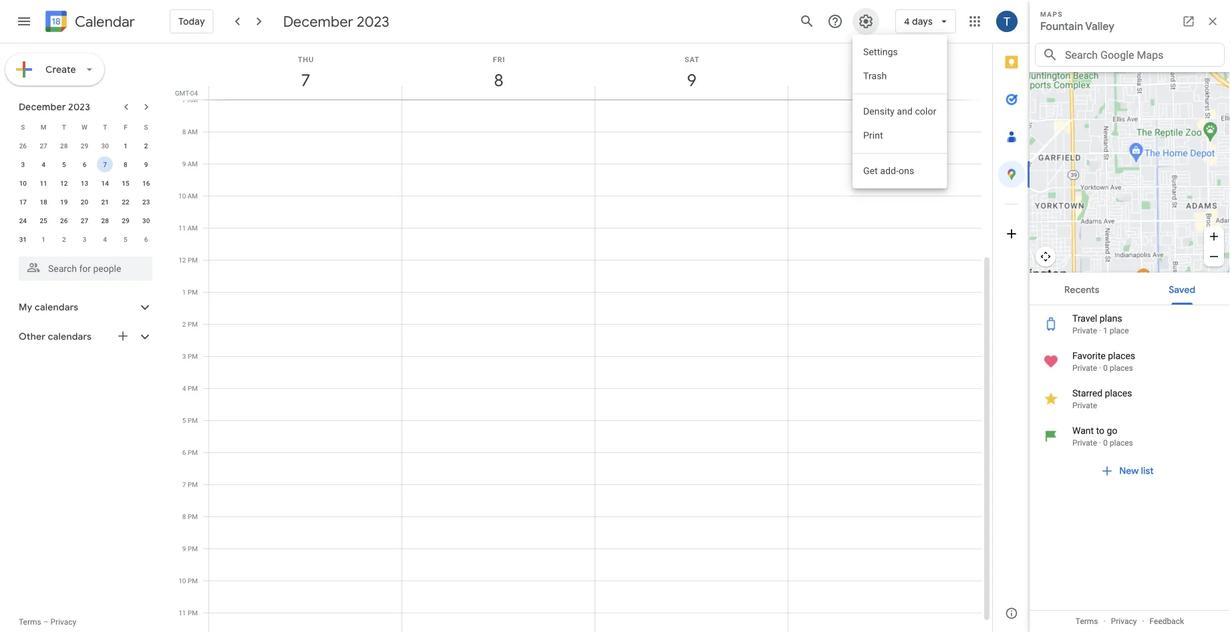 Task type: describe. For each thing, give the bounding box(es) containing it.
20 element
[[76, 194, 93, 210]]

f
[[124, 123, 127, 131]]

3 for 3 pm
[[182, 352, 186, 360]]

calendar element
[[43, 8, 135, 37]]

1 s from the left
[[21, 123, 25, 131]]

7 inside 'thu 7'
[[300, 69, 310, 91]]

other calendars button
[[3, 326, 166, 347]]

6 for january 6 element
[[144, 235, 148, 243]]

create
[[45, 63, 76, 76]]

2 for 2 pm
[[182, 320, 186, 328]]

30 for 30 element
[[142, 216, 150, 225]]

19 element
[[56, 194, 72, 210]]

color
[[915, 106, 936, 117]]

1 pm
[[182, 288, 198, 296]]

m
[[41, 123, 46, 131]]

14
[[101, 179, 109, 187]]

9 for 9 am
[[182, 160, 186, 168]]

21 element
[[97, 194, 113, 210]]

9 am
[[182, 160, 198, 168]]

november 29 element
[[76, 138, 93, 154]]

am for 7 am
[[188, 96, 198, 104]]

pm for 3 pm
[[188, 352, 198, 360]]

9 for 9 pm
[[182, 545, 186, 553]]

10 element
[[15, 175, 31, 191]]

fri 8
[[493, 55, 505, 91]]

privacy link
[[50, 617, 76, 627]]

14 element
[[97, 175, 113, 191]]

30 for the november 30 element
[[101, 142, 109, 150]]

privacy
[[50, 617, 76, 627]]

26 for 26 element
[[60, 216, 68, 225]]

row containing 10
[[13, 174, 156, 192]]

trash
[[863, 70, 887, 82]]

other calendars
[[19, 331, 92, 343]]

7 for 7 pm
[[182, 480, 186, 488]]

settings menu menu
[[853, 35, 947, 188]]

today button
[[170, 5, 214, 37]]

my calendars
[[19, 301, 78, 313]]

thu
[[298, 55, 314, 63]]

23 element
[[138, 194, 154, 210]]

31
[[19, 235, 27, 243]]

7 pm
[[182, 480, 198, 488]]

0 vertical spatial december
[[283, 12, 353, 31]]

7 cell
[[95, 155, 115, 174]]

10 for 10 am
[[178, 192, 186, 200]]

15 element
[[118, 175, 134, 191]]

24
[[19, 216, 27, 225]]

density
[[863, 106, 895, 117]]

row containing 26
[[13, 136, 156, 155]]

9 pm
[[182, 545, 198, 553]]

0 horizontal spatial 5
[[62, 160, 66, 168]]

january 1 element
[[35, 231, 51, 247]]

1 vertical spatial 2023
[[68, 101, 90, 113]]

4 for 4 days
[[904, 15, 910, 27]]

5 for 5 pm
[[182, 416, 186, 424]]

0 vertical spatial 3
[[21, 160, 25, 168]]

29 for '29' element
[[122, 216, 129, 225]]

create button
[[5, 53, 104, 86]]

8 inside the fri 8
[[493, 69, 503, 91]]

january 3 element
[[76, 231, 93, 247]]

21
[[101, 198, 109, 206]]

10 pm
[[179, 577, 198, 585]]

other
[[19, 331, 46, 343]]

18 element
[[35, 194, 51, 210]]

10 for 10 pm
[[179, 577, 186, 585]]

3 for january 3 "element"
[[83, 235, 86, 243]]

17
[[19, 198, 27, 206]]

get
[[863, 165, 878, 176]]

2 for "january 2" element
[[62, 235, 66, 243]]

25
[[40, 216, 47, 225]]

pm for 6 pm
[[188, 448, 198, 456]]

18
[[40, 198, 47, 206]]

8 for 8
[[124, 160, 127, 168]]

17 element
[[15, 194, 31, 210]]

grid containing 7
[[171, 43, 992, 632]]

settings menu image
[[858, 13, 874, 29]]

–
[[43, 617, 48, 627]]

fri
[[493, 55, 505, 63]]

10 for 10
[[19, 179, 27, 187]]

16 element
[[138, 175, 154, 191]]

calendars for other calendars
[[48, 331, 92, 343]]

ons
[[899, 165, 914, 176]]

side panel section
[[992, 43, 1030, 632]]

pm for 5 pm
[[188, 416, 198, 424]]

sun
[[877, 55, 893, 63]]

thu 7
[[298, 55, 314, 91]]

pm for 12 pm
[[188, 256, 198, 264]]

12 for 12
[[60, 179, 68, 187]]

7 am
[[182, 96, 198, 104]]

15
[[122, 179, 129, 187]]

27 for 27 "element" at the left of the page
[[81, 216, 88, 225]]

4 days
[[904, 15, 933, 27]]

30 element
[[138, 212, 154, 229]]

january 5 element
[[118, 231, 134, 247]]

8 am
[[182, 128, 198, 136]]

29 for november 29 "element"
[[81, 142, 88, 150]]

11 for 11
[[40, 179, 47, 187]]

get add-ons
[[863, 165, 914, 176]]

9 inside sat 9
[[686, 69, 696, 91]]

0 horizontal spatial december
[[19, 101, 66, 113]]

04
[[190, 89, 198, 97]]

26 for november 26 element
[[19, 142, 27, 150]]

5 for january 5 element
[[124, 235, 127, 243]]

2 t from the left
[[103, 123, 107, 131]]

4 days button
[[895, 5, 956, 37]]

28 for november 28 element
[[60, 142, 68, 150]]

8 link
[[483, 65, 514, 96]]

5 pm
[[182, 416, 198, 424]]

pm for 10 pm
[[188, 577, 198, 585]]

11 for 11 am
[[178, 224, 186, 232]]

add-
[[880, 165, 899, 176]]

22 element
[[118, 194, 134, 210]]

7 for 7 am
[[182, 96, 186, 104]]

1 for 1 pm
[[182, 288, 186, 296]]

27 element
[[76, 212, 93, 229]]

gmt-04
[[175, 89, 198, 97]]

31 element
[[15, 231, 31, 247]]

pm for 8 pm
[[188, 513, 198, 521]]



Task type: locate. For each thing, give the bounding box(es) containing it.
5
[[62, 160, 66, 168], [124, 235, 127, 243], [182, 416, 186, 424]]

row containing s
[[13, 118, 156, 136]]

0 horizontal spatial s
[[21, 123, 25, 131]]

0 horizontal spatial 30
[[101, 142, 109, 150]]

calendars down my calendars dropdown button
[[48, 331, 92, 343]]

1 horizontal spatial 6
[[144, 235, 148, 243]]

pm down 6 pm
[[188, 480, 198, 488]]

s up november 26 element
[[21, 123, 25, 131]]

sat
[[685, 55, 700, 63]]

7 up 14 element
[[103, 160, 107, 168]]

1 vertical spatial 2
[[62, 235, 66, 243]]

2 horizontal spatial 6
[[182, 448, 186, 456]]

0 vertical spatial 27
[[40, 142, 47, 150]]

1 horizontal spatial 2023
[[357, 12, 389, 31]]

5 inside january 5 element
[[124, 235, 127, 243]]

9 link
[[677, 65, 707, 96]]

7 row from the top
[[13, 230, 156, 249]]

5 down '29' element
[[124, 235, 127, 243]]

12
[[60, 179, 68, 187], [179, 256, 186, 264]]

1 row from the top
[[13, 118, 156, 136]]

9 inside row
[[144, 160, 148, 168]]

1 vertical spatial 10
[[178, 192, 186, 200]]

1 vertical spatial december 2023
[[19, 101, 90, 113]]

november 26 element
[[15, 138, 31, 154]]

january 2 element
[[56, 231, 72, 247]]

0 vertical spatial 11
[[40, 179, 47, 187]]

27
[[40, 142, 47, 150], [81, 216, 88, 225]]

december 2023 up thu
[[283, 12, 389, 31]]

0 horizontal spatial 2
[[62, 235, 66, 243]]

main drawer image
[[16, 13, 32, 29]]

6 row from the top
[[13, 211, 156, 230]]

1 horizontal spatial 28
[[101, 216, 109, 225]]

28 element
[[97, 212, 113, 229]]

0 horizontal spatial 27
[[40, 142, 47, 150]]

4 pm from the top
[[188, 352, 198, 360]]

11 pm from the top
[[188, 577, 198, 585]]

9 up 16 element
[[144, 160, 148, 168]]

10 up 17
[[19, 179, 27, 187]]

sat 9
[[685, 55, 700, 91]]

pm for 9 pm
[[188, 545, 198, 553]]

print
[[863, 130, 883, 141]]

pm up 6 pm
[[188, 416, 198, 424]]

8 column header
[[402, 43, 595, 100]]

7 inside cell
[[103, 160, 107, 168]]

am up 8 am
[[188, 96, 198, 104]]

add other calendars image
[[116, 329, 130, 343]]

2 down 26 element
[[62, 235, 66, 243]]

13
[[81, 179, 88, 187]]

8
[[493, 69, 503, 91], [182, 128, 186, 136], [124, 160, 127, 168], [182, 513, 186, 521]]

28 right 'november 27' element
[[60, 142, 68, 150]]

20
[[81, 198, 88, 206]]

1 vertical spatial 28
[[101, 216, 109, 225]]

1 horizontal spatial december 2023
[[283, 12, 389, 31]]

am down 9 am
[[188, 192, 198, 200]]

Search for people text field
[[27, 257, 144, 281]]

t up the november 30 element
[[103, 123, 107, 131]]

november 28 element
[[56, 138, 72, 154]]

9 column header
[[595, 43, 788, 100]]

1 vertical spatial 12
[[179, 256, 186, 264]]

row up "13" element
[[13, 155, 156, 174]]

2 inside grid
[[182, 320, 186, 328]]

row containing 31
[[13, 230, 156, 249]]

0 horizontal spatial 26
[[19, 142, 27, 150]]

0 vertical spatial 12
[[60, 179, 68, 187]]

am for 8 am
[[188, 128, 198, 136]]

pm down 8 pm
[[188, 545, 198, 553]]

7 down 6 pm
[[182, 480, 186, 488]]

3 up 4 pm
[[182, 352, 186, 360]]

row up 20 element
[[13, 174, 156, 192]]

12 pm from the top
[[188, 609, 198, 617]]

calendars inside my calendars dropdown button
[[35, 301, 78, 313]]

1 horizontal spatial 29
[[122, 216, 129, 225]]

10 up 11 pm
[[179, 577, 186, 585]]

9 up the "10 am"
[[182, 160, 186, 168]]

4 inside popup button
[[904, 15, 910, 27]]

sun column header
[[788, 43, 982, 100]]

t up november 28 element
[[62, 123, 66, 131]]

8 up '15' "element"
[[124, 160, 127, 168]]

4 row from the top
[[13, 174, 156, 192]]

s
[[21, 123, 25, 131], [144, 123, 148, 131]]

calendar heading
[[72, 12, 135, 31]]

0 horizontal spatial 1
[[42, 235, 45, 243]]

28 down 21
[[101, 216, 109, 225]]

1 horizontal spatial 26
[[60, 216, 68, 225]]

am for 11 am
[[188, 224, 198, 232]]

23
[[142, 198, 150, 206]]

row group
[[13, 136, 156, 249]]

1 vertical spatial 11
[[178, 224, 186, 232]]

5 inside grid
[[182, 416, 186, 424]]

29 down the w
[[81, 142, 88, 150]]

pm for 7 pm
[[188, 480, 198, 488]]

tab list inside side panel section
[[993, 43, 1030, 595]]

1 inside grid
[[182, 288, 186, 296]]

3 down 27 "element" at the left of the page
[[83, 235, 86, 243]]

2 vertical spatial 2
[[182, 320, 186, 328]]

0 vertical spatial 29
[[81, 142, 88, 150]]

1 horizontal spatial 27
[[81, 216, 88, 225]]

1 t from the left
[[62, 123, 66, 131]]

0 vertical spatial calendars
[[35, 301, 78, 313]]

3 am from the top
[[188, 160, 198, 168]]

1 vertical spatial 5
[[124, 235, 127, 243]]

12 pm
[[179, 256, 198, 264]]

28
[[60, 142, 68, 150], [101, 216, 109, 225]]

6 pm from the top
[[188, 416, 198, 424]]

9 for 9
[[144, 160, 148, 168]]

0 vertical spatial 26
[[19, 142, 27, 150]]

2 vertical spatial 3
[[182, 352, 186, 360]]

2 horizontal spatial 5
[[182, 416, 186, 424]]

am down 7 am
[[188, 128, 198, 136]]

7 for 7
[[103, 160, 107, 168]]

0 horizontal spatial 2023
[[68, 101, 90, 113]]

9 pm from the top
[[188, 513, 198, 521]]

6 down 5 pm
[[182, 448, 186, 456]]

8 for 8 am
[[182, 128, 186, 136]]

pm down 3 pm
[[188, 384, 198, 392]]

27 for 'november 27' element
[[40, 142, 47, 150]]

2 vertical spatial 6
[[182, 448, 186, 456]]

2 horizontal spatial 1
[[182, 288, 186, 296]]

0 vertical spatial 10
[[19, 179, 27, 187]]

calendars for my calendars
[[35, 301, 78, 313]]

pm down 5 pm
[[188, 448, 198, 456]]

2 vertical spatial 10
[[179, 577, 186, 585]]

pm
[[188, 256, 198, 264], [188, 288, 198, 296], [188, 320, 198, 328], [188, 352, 198, 360], [188, 384, 198, 392], [188, 416, 198, 424], [188, 448, 198, 456], [188, 480, 198, 488], [188, 513, 198, 521], [188, 545, 198, 553], [188, 577, 198, 585], [188, 609, 198, 617]]

8 down fri at the top left of page
[[493, 69, 503, 91]]

1 for the january 1 element
[[42, 235, 45, 243]]

row down 27 "element" at the left of the page
[[13, 230, 156, 249]]

1 horizontal spatial 1
[[124, 142, 127, 150]]

26
[[19, 142, 27, 150], [60, 216, 68, 225]]

5 row from the top
[[13, 192, 156, 211]]

1 horizontal spatial 2
[[144, 142, 148, 150]]

0 vertical spatial 5
[[62, 160, 66, 168]]

4 pm
[[182, 384, 198, 392]]

5 am from the top
[[188, 224, 198, 232]]

pm down 2 pm
[[188, 352, 198, 360]]

january 4 element
[[97, 231, 113, 247]]

10
[[19, 179, 27, 187], [178, 192, 186, 200], [179, 577, 186, 585]]

w
[[82, 123, 87, 131]]

1 pm from the top
[[188, 256, 198, 264]]

0 vertical spatial december 2023
[[283, 12, 389, 31]]

27 inside "element"
[[81, 216, 88, 225]]

7 down thu
[[300, 69, 310, 91]]

11 for 11 pm
[[179, 609, 186, 617]]

28 for 28 element
[[101, 216, 109, 225]]

30 down 23
[[142, 216, 150, 225]]

0 horizontal spatial 29
[[81, 142, 88, 150]]

pm down "10 pm"
[[188, 609, 198, 617]]

2 pm
[[182, 320, 198, 328]]

19
[[60, 198, 68, 206]]

pm for 4 pm
[[188, 384, 198, 392]]

6
[[83, 160, 86, 168], [144, 235, 148, 243], [182, 448, 186, 456]]

29 down 22
[[122, 216, 129, 225]]

and
[[897, 106, 913, 117]]

4 up '11' element
[[42, 160, 45, 168]]

26 left 'november 27' element
[[19, 142, 27, 150]]

1 horizontal spatial 5
[[124, 235, 127, 243]]

0 vertical spatial 2
[[144, 142, 148, 150]]

2
[[144, 142, 148, 150], [62, 235, 66, 243], [182, 320, 186, 328]]

10 pm from the top
[[188, 545, 198, 553]]

am for 9 am
[[188, 160, 198, 168]]

8 down "7 pm"
[[182, 513, 186, 521]]

8 down 7 am
[[182, 128, 186, 136]]

grid
[[171, 43, 992, 632]]

today
[[178, 15, 205, 27]]

4
[[904, 15, 910, 27], [42, 160, 45, 168], [103, 235, 107, 243], [182, 384, 186, 392]]

29
[[81, 142, 88, 150], [122, 216, 129, 225]]

8 inside row
[[124, 160, 127, 168]]

22
[[122, 198, 129, 206]]

2 up 16 element
[[144, 142, 148, 150]]

4 down 28 element
[[103, 235, 107, 243]]

7 left 04 on the left top of the page
[[182, 96, 186, 104]]

calendars up other calendars
[[35, 301, 78, 313]]

am up the 12 pm
[[188, 224, 198, 232]]

0 horizontal spatial t
[[62, 123, 66, 131]]

7
[[300, 69, 310, 91], [182, 96, 186, 104], [103, 160, 107, 168], [182, 480, 186, 488]]

am for 10 am
[[188, 192, 198, 200]]

row containing 3
[[13, 155, 156, 174]]

calendar
[[75, 12, 135, 31]]

0 horizontal spatial 12
[[60, 179, 68, 187]]

1 vertical spatial december
[[19, 101, 66, 113]]

1 horizontal spatial 30
[[142, 216, 150, 225]]

2 vertical spatial 1
[[182, 288, 186, 296]]

1 vertical spatial 30
[[142, 216, 150, 225]]

9 up "10 pm"
[[182, 545, 186, 553]]

0 vertical spatial 30
[[101, 142, 109, 150]]

3 up "10" element
[[21, 160, 25, 168]]

4 down 3 pm
[[182, 384, 186, 392]]

1 am from the top
[[188, 96, 198, 104]]

2 am from the top
[[188, 128, 198, 136]]

10 inside row
[[19, 179, 27, 187]]

november 27 element
[[35, 138, 51, 154]]

7 link
[[290, 65, 321, 96]]

11 element
[[35, 175, 51, 191]]

terms
[[19, 617, 41, 627]]

0 vertical spatial 2023
[[357, 12, 389, 31]]

6 down 30 element
[[144, 235, 148, 243]]

0 horizontal spatial december 2023
[[19, 101, 90, 113]]

4 for january 4 element
[[103, 235, 107, 243]]

row group containing 26
[[13, 136, 156, 249]]

26 element
[[56, 212, 72, 229]]

2 horizontal spatial 3
[[182, 352, 186, 360]]

27 down m at left
[[40, 142, 47, 150]]

december
[[283, 12, 353, 31], [19, 101, 66, 113]]

1 vertical spatial 6
[[144, 235, 148, 243]]

1
[[124, 142, 127, 150], [42, 235, 45, 243], [182, 288, 186, 296]]

2 horizontal spatial 2
[[182, 320, 186, 328]]

1 down the 12 pm
[[182, 288, 186, 296]]

12 down '11 am'
[[179, 256, 186, 264]]

december up m at left
[[19, 101, 66, 113]]

row containing 24
[[13, 211, 156, 230]]

2 down 1 pm
[[182, 320, 186, 328]]

6 pm
[[182, 448, 198, 456]]

10 am
[[178, 192, 198, 200]]

pm up 1 pm
[[188, 256, 198, 264]]

4 left days
[[904, 15, 910, 27]]

december 2023 up m at left
[[19, 101, 90, 113]]

12 up 19
[[60, 179, 68, 187]]

2 vertical spatial 5
[[182, 416, 186, 424]]

1 horizontal spatial s
[[144, 123, 148, 131]]

my
[[19, 301, 32, 313]]

12 for 12 pm
[[179, 256, 186, 264]]

4 for 4 pm
[[182, 384, 186, 392]]

row up january 3 "element"
[[13, 211, 156, 230]]

9 down sat
[[686, 69, 696, 91]]

pm down the 9 pm
[[188, 577, 198, 585]]

0 vertical spatial 28
[[60, 142, 68, 150]]

3 pm
[[182, 352, 198, 360]]

11 inside row
[[40, 179, 47, 187]]

1 vertical spatial 1
[[42, 235, 45, 243]]

30
[[101, 142, 109, 150], [142, 216, 150, 225]]

0 horizontal spatial 28
[[60, 142, 68, 150]]

11 pm
[[179, 609, 198, 617]]

24 element
[[15, 212, 31, 229]]

1 down 25 element
[[42, 235, 45, 243]]

pm for 11 pm
[[188, 609, 198, 617]]

2 vertical spatial 11
[[179, 609, 186, 617]]

calendars inside other calendars dropdown button
[[48, 331, 92, 343]]

11 am
[[178, 224, 198, 232]]

am down 8 am
[[188, 160, 198, 168]]

pm for 1 pm
[[188, 288, 198, 296]]

1 horizontal spatial 3
[[83, 235, 86, 243]]

density and color
[[863, 106, 936, 117]]

3
[[21, 160, 25, 168], [83, 235, 86, 243], [182, 352, 186, 360]]

s right f
[[144, 123, 148, 131]]

pm for 2 pm
[[188, 320, 198, 328]]

7 column header
[[208, 43, 402, 100]]

1 vertical spatial 26
[[60, 216, 68, 225]]

3 inside "element"
[[83, 235, 86, 243]]

27 down 20
[[81, 216, 88, 225]]

tab list
[[993, 43, 1030, 595]]

0 vertical spatial 6
[[83, 160, 86, 168]]

november 30 element
[[97, 138, 113, 154]]

30 up 7 cell
[[101, 142, 109, 150]]

row up 27 "element" at the left of the page
[[13, 192, 156, 211]]

1 horizontal spatial december
[[283, 12, 353, 31]]

0 vertical spatial 1
[[124, 142, 127, 150]]

12 element
[[56, 175, 72, 191]]

12 inside 'element'
[[60, 179, 68, 187]]

29 inside "element"
[[81, 142, 88, 150]]

5 up 6 pm
[[182, 416, 186, 424]]

1 horizontal spatial t
[[103, 123, 107, 131]]

t
[[62, 123, 66, 131], [103, 123, 107, 131]]

6 for 6 pm
[[182, 448, 186, 456]]

7 pm from the top
[[188, 448, 198, 456]]

6 up "13" element
[[83, 160, 86, 168]]

row down the w
[[13, 136, 156, 155]]

None search field
[[0, 251, 166, 281]]

pm up 2 pm
[[188, 288, 198, 296]]

row up november 29 "element"
[[13, 118, 156, 136]]

terms – privacy
[[19, 617, 76, 627]]

january 6 element
[[138, 231, 154, 247]]

11 down "10 pm"
[[179, 609, 186, 617]]

2 row from the top
[[13, 136, 156, 155]]

26 down 19
[[60, 216, 68, 225]]

my calendars button
[[3, 297, 166, 318]]

9
[[686, 69, 696, 91], [182, 160, 186, 168], [144, 160, 148, 168], [182, 545, 186, 553]]

29 element
[[118, 212, 134, 229]]

december 2023
[[283, 12, 389, 31], [19, 101, 90, 113]]

5 pm from the top
[[188, 384, 198, 392]]

pm up the 9 pm
[[188, 513, 198, 521]]

11
[[40, 179, 47, 187], [178, 224, 186, 232], [179, 609, 186, 617]]

8 pm
[[182, 513, 198, 521]]

4 am from the top
[[188, 192, 198, 200]]

1 down f
[[124, 142, 127, 150]]

8 pm from the top
[[188, 480, 198, 488]]

1 vertical spatial 3
[[83, 235, 86, 243]]

1 vertical spatial calendars
[[48, 331, 92, 343]]

0 horizontal spatial 3
[[21, 160, 25, 168]]

0 horizontal spatial 6
[[83, 160, 86, 168]]

11 up '18' at the left top of the page
[[40, 179, 47, 187]]

december up thu
[[283, 12, 353, 31]]

terms link
[[19, 617, 41, 627]]

6 inside grid
[[182, 448, 186, 456]]

am
[[188, 96, 198, 104], [188, 128, 198, 136], [188, 160, 198, 168], [188, 192, 198, 200], [188, 224, 198, 232]]

1 vertical spatial 29
[[122, 216, 129, 225]]

calendars
[[35, 301, 78, 313], [48, 331, 92, 343]]

days
[[912, 15, 933, 27]]

pm up 3 pm
[[188, 320, 198, 328]]

3 pm from the top
[[188, 320, 198, 328]]

3 row from the top
[[13, 155, 156, 174]]

1 vertical spatial 27
[[81, 216, 88, 225]]

25 element
[[35, 212, 51, 229]]

16
[[142, 179, 150, 187]]

11 down the "10 am"
[[178, 224, 186, 232]]

2023
[[357, 12, 389, 31], [68, 101, 90, 113]]

1 horizontal spatial 12
[[179, 256, 186, 264]]

gmt-
[[175, 89, 190, 97]]

2 s from the left
[[144, 123, 148, 131]]

13 element
[[76, 175, 93, 191]]

row containing 17
[[13, 192, 156, 211]]

10 up '11 am'
[[178, 192, 186, 200]]

december 2023 grid
[[13, 118, 156, 249]]

settings
[[863, 46, 898, 57]]

8 for 8 pm
[[182, 513, 186, 521]]

2 pm from the top
[[188, 288, 198, 296]]

row
[[13, 118, 156, 136], [13, 136, 156, 155], [13, 155, 156, 174], [13, 174, 156, 192], [13, 192, 156, 211], [13, 211, 156, 230], [13, 230, 156, 249]]

4 inside grid
[[182, 384, 186, 392]]

5 down november 28 element
[[62, 160, 66, 168]]



Task type: vqa. For each thing, say whether or not it's contained in the screenshot.


